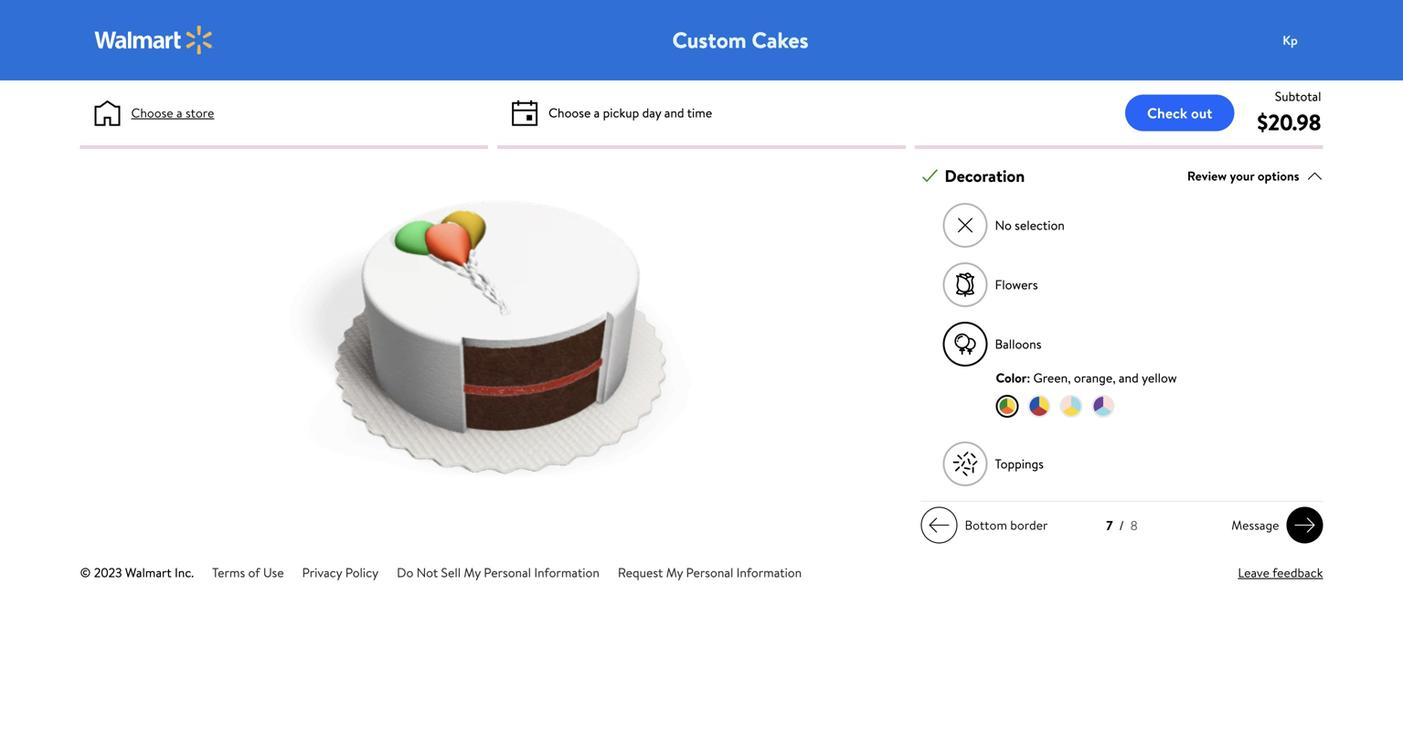 Task type: vqa. For each thing, say whether or not it's contained in the screenshot.
the problems
no



Task type: locate. For each thing, give the bounding box(es) containing it.
terms
[[212, 564, 245, 582]]

and left yellow at the right
[[1119, 369, 1139, 387]]

2 a from the left
[[594, 104, 600, 122]]

toppings
[[995, 455, 1044, 473]]

0 horizontal spatial icon for continue arrow image
[[928, 514, 950, 536]]

icon for continue arrow image up "feedback"
[[1294, 514, 1316, 536]]

1 icon for continue arrow image from the left
[[928, 514, 950, 536]]

choose
[[131, 104, 173, 122], [549, 104, 591, 122]]

no selection
[[995, 216, 1065, 234]]

check
[[1147, 103, 1188, 123]]

kp
[[1283, 31, 1298, 49]]

message link
[[1224, 507, 1323, 544]]

1 horizontal spatial icon for continue arrow image
[[1294, 514, 1316, 536]]

2023
[[94, 564, 122, 582]]

0 vertical spatial and
[[664, 104, 684, 122]]

information
[[534, 564, 600, 582], [737, 564, 802, 582]]

out
[[1191, 103, 1213, 123]]

border
[[1010, 516, 1048, 534]]

$20.98
[[1257, 107, 1321, 138]]

0 horizontal spatial personal
[[484, 564, 531, 582]]

1 vertical spatial and
[[1119, 369, 1139, 387]]

request
[[618, 564, 663, 582]]

icon for continue arrow image left bottom
[[928, 514, 950, 536]]

my right request
[[666, 564, 683, 582]]

your
[[1230, 167, 1255, 185]]

cakes
[[752, 25, 809, 55]]

kp button
[[1272, 22, 1345, 59]]

choose left store
[[131, 104, 173, 122]]

choose a store link
[[131, 103, 214, 123]]

choose left pickup
[[549, 104, 591, 122]]

a
[[176, 104, 182, 122], [594, 104, 600, 122]]

choose a pickup day and time
[[549, 104, 712, 122]]

leave
[[1238, 564, 1270, 582]]

custom
[[672, 25, 747, 55]]

1 personal from the left
[[484, 564, 531, 582]]

7
[[1107, 517, 1113, 534]]

feedback
[[1273, 564, 1323, 582]]

not
[[417, 564, 438, 582]]

yellow
[[1142, 369, 1177, 387]]

/
[[1119, 517, 1124, 534]]

icon for continue arrow image
[[928, 514, 950, 536], [1294, 514, 1316, 536]]

and
[[664, 104, 684, 122], [1119, 369, 1139, 387]]

©
[[80, 564, 91, 582]]

0 horizontal spatial information
[[534, 564, 600, 582]]

inc.
[[175, 564, 194, 582]]

personal right request
[[686, 564, 733, 582]]

privacy
[[302, 564, 342, 582]]

a left store
[[176, 104, 182, 122]]

back to walmart.com image
[[95, 26, 213, 55]]

1 horizontal spatial information
[[737, 564, 802, 582]]

8
[[1131, 517, 1138, 534]]

1 horizontal spatial a
[[594, 104, 600, 122]]

review your options element
[[1187, 167, 1300, 186]]

a left pickup
[[594, 104, 600, 122]]

policy
[[345, 564, 379, 582]]

a for pickup
[[594, 104, 600, 122]]

1 choose from the left
[[131, 104, 173, 122]]

0 horizontal spatial choose
[[131, 104, 173, 122]]

do not sell my personal information
[[397, 564, 600, 582]]

0 horizontal spatial my
[[464, 564, 481, 582]]

2 icon for continue arrow image from the left
[[1294, 514, 1316, 536]]

personal
[[484, 564, 531, 582], [686, 564, 733, 582]]

review your options link
[[1187, 164, 1323, 188]]

a inside choose a store link
[[176, 104, 182, 122]]

2 choose from the left
[[549, 104, 591, 122]]

review
[[1187, 167, 1227, 185]]

my
[[464, 564, 481, 582], [666, 564, 683, 582]]

1 horizontal spatial choose
[[549, 104, 591, 122]]

use
[[263, 564, 284, 582]]

time
[[687, 104, 712, 122]]

0 horizontal spatial a
[[176, 104, 182, 122]]

ok image
[[922, 168, 938, 184]]

1 horizontal spatial and
[[1119, 369, 1139, 387]]

check out
[[1147, 103, 1213, 123]]

bottom
[[965, 516, 1007, 534]]

and right day
[[664, 104, 684, 122]]

request my personal information
[[618, 564, 802, 582]]

do not sell my personal information link
[[397, 564, 600, 582]]

of
[[248, 564, 260, 582]]

color
[[996, 369, 1027, 387]]

0 horizontal spatial and
[[664, 104, 684, 122]]

my right sell at the bottom of the page
[[464, 564, 481, 582]]

1 horizontal spatial personal
[[686, 564, 733, 582]]

1 a from the left
[[176, 104, 182, 122]]

1 information from the left
[[534, 564, 600, 582]]

1 horizontal spatial my
[[666, 564, 683, 582]]

personal right sell at the bottom of the page
[[484, 564, 531, 582]]

request my personal information link
[[618, 564, 802, 582]]



Task type: describe. For each thing, give the bounding box(es) containing it.
bottom border
[[965, 516, 1048, 534]]

privacy policy
[[302, 564, 379, 582]]

icon for continue arrow image inside bottom border link
[[928, 514, 950, 536]]

a for store
[[176, 104, 182, 122]]

leave feedback button
[[1238, 563, 1323, 582]]

up arrow image
[[1307, 168, 1323, 184]]

choose for choose a pickup day and time
[[549, 104, 591, 122]]

do
[[397, 564, 413, 582]]

privacy policy link
[[302, 564, 379, 582]]

and for yellow
[[1119, 369, 1139, 387]]

choose for choose a store
[[131, 104, 173, 122]]

check out button
[[1125, 95, 1235, 131]]

icon for continue arrow image inside "message" link
[[1294, 514, 1316, 536]]

message
[[1232, 516, 1279, 534]]

orange,
[[1074, 369, 1116, 387]]

review your options
[[1187, 167, 1300, 185]]

choose a store
[[131, 104, 214, 122]]

leave feedback
[[1238, 564, 1323, 582]]

bottom border link
[[921, 507, 1055, 544]]

2 my from the left
[[666, 564, 683, 582]]

2 personal from the left
[[686, 564, 733, 582]]

decoration
[[945, 165, 1025, 188]]

custom cakes
[[672, 25, 809, 55]]

1 my from the left
[[464, 564, 481, 582]]

© 2023 walmart inc.
[[80, 564, 194, 582]]

options
[[1258, 167, 1300, 185]]

walmart
[[125, 564, 172, 582]]

selection
[[1015, 216, 1065, 234]]

7 / 8
[[1107, 517, 1138, 534]]

day
[[642, 104, 661, 122]]

terms of use link
[[212, 564, 284, 582]]

:
[[1027, 369, 1030, 387]]

balloons
[[995, 335, 1042, 353]]

remove image
[[955, 215, 975, 236]]

sell
[[441, 564, 461, 582]]

subtotal
[[1275, 87, 1321, 105]]

pickup
[[603, 104, 639, 122]]

2 information from the left
[[737, 564, 802, 582]]

green,
[[1034, 369, 1071, 387]]

store
[[186, 104, 214, 122]]

terms of use
[[212, 564, 284, 582]]

no
[[995, 216, 1012, 234]]

and for time
[[664, 104, 684, 122]]

subtotal $20.98
[[1257, 87, 1321, 138]]

flowers
[[995, 276, 1038, 294]]

color : green, orange, and yellow
[[996, 369, 1177, 387]]



